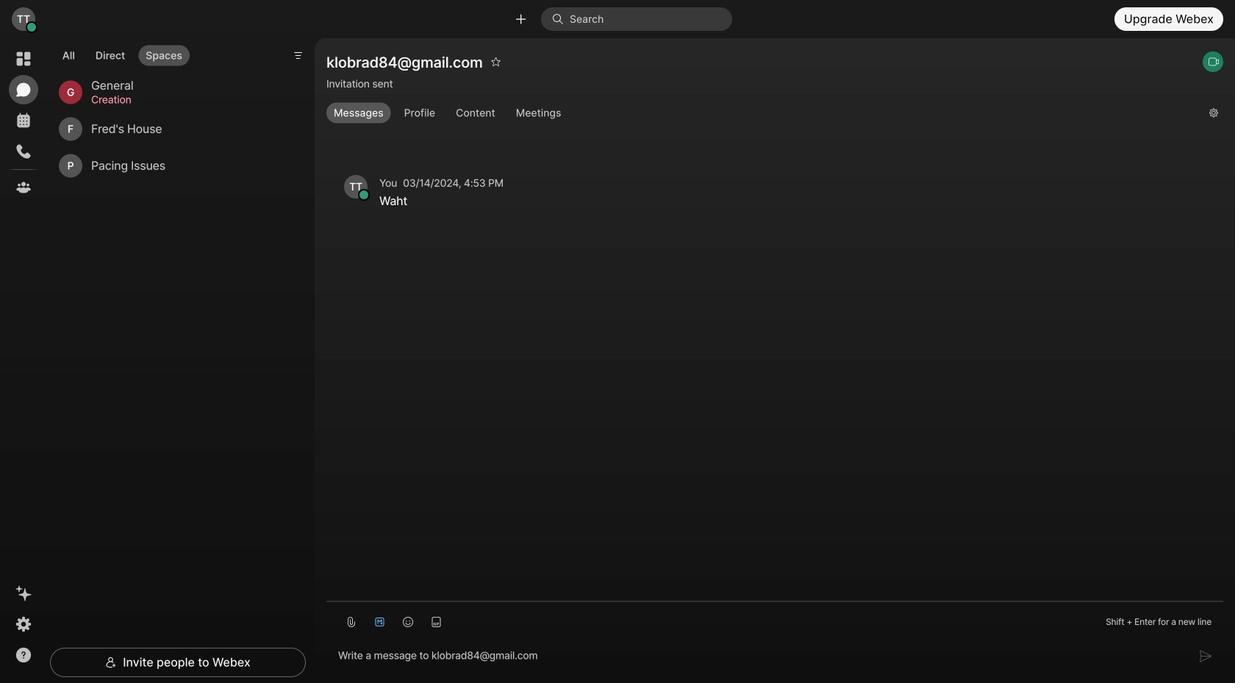 Task type: vqa. For each thing, say whether or not it's contained in the screenshot.
tab list
yes



Task type: locate. For each thing, give the bounding box(es) containing it.
general list item
[[53, 74, 294, 111]]

fred's house list item
[[53, 111, 294, 148]]

navigation
[[0, 38, 47, 683]]

tab list
[[51, 36, 193, 70]]

group
[[327, 103, 1198, 123]]



Task type: describe. For each thing, give the bounding box(es) containing it.
pacing issues list item
[[53, 148, 294, 184]]

webex tab list
[[9, 44, 38, 202]]

creation element
[[91, 92, 277, 108]]

message composer toolbar element
[[327, 602, 1224, 636]]



